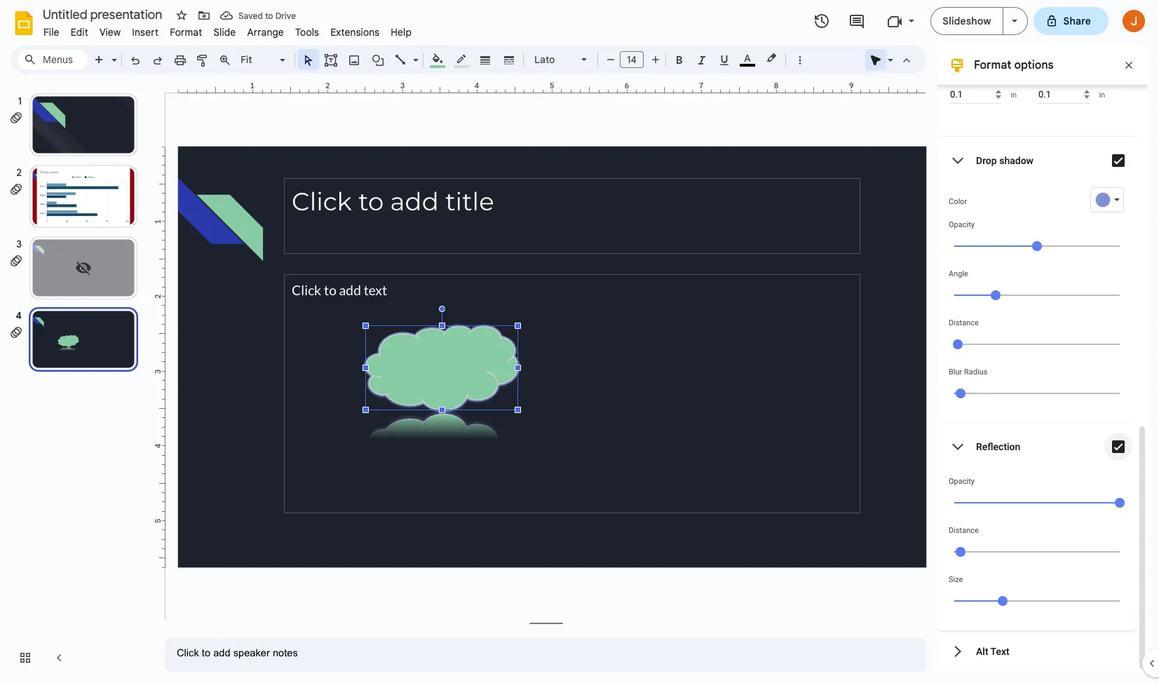 Task type: locate. For each thing, give the bounding box(es) containing it.
opacity for the left opacity image
[[949, 220, 975, 229]]

insert image image
[[346, 50, 362, 69]]

alt text
[[977, 646, 1010, 657]]

size slider
[[949, 584, 1126, 617]]

1 opacity slider from the top
[[949, 229, 1126, 262]]

1 distance from the top
[[949, 319, 979, 328]]

distance slider up the 'size' slider
[[949, 535, 1126, 568]]

text
[[991, 646, 1010, 657]]

edit menu item
[[65, 24, 94, 41]]

1 horizontal spatial in
[[1100, 90, 1106, 99]]

format down star option at left top
[[170, 26, 202, 39]]

0 vertical spatial distance
[[949, 319, 979, 328]]

Right padding, measured in inches. Value must be between 0 and 1.1046 text field
[[1038, 85, 1091, 104]]

angle
[[949, 269, 969, 279]]

options
[[1015, 58, 1054, 72]]

drive
[[275, 10, 296, 21]]

size image
[[998, 596, 1008, 606]]

live pointer settings image
[[885, 51, 894, 55]]

0 vertical spatial opacity image
[[1033, 241, 1043, 251]]

format inside menu item
[[170, 26, 202, 39]]

opacity slider down reflection tab
[[949, 486, 1126, 519]]

opacity
[[949, 220, 975, 229], [949, 477, 975, 486]]

format options
[[975, 58, 1054, 72]]

slide menu item
[[208, 24, 242, 41]]

0 horizontal spatial format
[[170, 26, 202, 39]]

2 in from the left
[[1100, 90, 1106, 99]]

0 horizontal spatial opacity image
[[1033, 241, 1043, 251]]

format up the left padding, measured in inches. value must be between 0 and 1.1046 text box
[[975, 58, 1012, 72]]

arrange
[[247, 26, 284, 39]]

Menus field
[[18, 50, 88, 69]]

distance image
[[956, 547, 966, 557]]

share button
[[1034, 7, 1109, 35]]

menu bar
[[38, 18, 418, 41]]

1 horizontal spatial format
[[975, 58, 1012, 72]]

opacity slider up angle slider
[[949, 229, 1126, 262]]

distance up distance icon
[[949, 319, 979, 328]]

1 vertical spatial opacity slider
[[949, 486, 1126, 519]]

1 distance slider from the top
[[949, 328, 1126, 360]]

Rename text field
[[38, 6, 171, 22]]

fill color: light 2 #82c7a5, close to light cyan 1 image
[[430, 50, 446, 68]]

2 opacity slider from the top
[[949, 486, 1126, 519]]

distance slider up blur radius slider
[[949, 328, 1126, 360]]

format options application
[[0, 0, 1160, 683]]

format for format options
[[975, 58, 1012, 72]]

font list. lato selected. option
[[535, 50, 573, 69]]

2 opacity from the top
[[949, 477, 975, 486]]

format
[[170, 26, 202, 39], [975, 58, 1012, 72]]

share
[[1064, 15, 1092, 27]]

text color image
[[740, 50, 756, 67]]

0 vertical spatial distance slider
[[949, 328, 1126, 360]]

alt text tab
[[938, 631, 1137, 672]]

distance image
[[954, 340, 963, 349]]

extensions
[[331, 26, 380, 39]]

navigation
[[0, 79, 154, 683]]

menu bar containing file
[[38, 18, 418, 41]]

1 horizontal spatial opacity image
[[1116, 498, 1125, 508]]

1 vertical spatial opacity image
[[1116, 498, 1125, 508]]

Toggle reflection checkbox
[[1105, 433, 1133, 461]]

0 vertical spatial opacity
[[949, 220, 975, 229]]

1 in from the left
[[1011, 90, 1018, 99]]

drop shadow tab
[[938, 137, 1137, 185]]

navigation inside format options application
[[0, 79, 154, 683]]

drop
[[977, 155, 998, 166]]

saved to drive
[[239, 10, 296, 21]]

border dash option
[[501, 50, 517, 69]]

file menu item
[[38, 24, 65, 41]]

2 distance slider from the top
[[949, 535, 1126, 568]]

2 distance from the top
[[949, 526, 979, 535]]

select line image
[[410, 51, 419, 55]]

to
[[265, 10, 273, 21]]

opacity slider
[[949, 229, 1126, 262], [949, 486, 1126, 519]]

insert
[[132, 26, 159, 39]]

blur radius image
[[956, 389, 966, 399]]

view
[[100, 26, 121, 39]]

in down format options in the top right of the page
[[1011, 90, 1018, 99]]

0 vertical spatial opacity slider
[[949, 229, 1126, 262]]

insert menu item
[[127, 24, 164, 41]]

menu bar banner
[[0, 0, 1160, 683]]

in
[[1011, 90, 1018, 99], [1100, 90, 1106, 99]]

0 horizontal spatial in
[[1011, 90, 1018, 99]]

1 vertical spatial distance slider
[[949, 535, 1126, 568]]

opacity image up angle slider
[[1033, 241, 1043, 251]]

Font size field
[[620, 51, 650, 72]]

0 vertical spatial format
[[170, 26, 202, 39]]

1 vertical spatial distance
[[949, 526, 979, 535]]

distance
[[949, 319, 979, 328], [949, 526, 979, 535]]

opacity image
[[1033, 241, 1043, 251], [1116, 498, 1125, 508]]

in right right padding, measured in inches. value must be between 0 and 1.1046 "text field"
[[1100, 90, 1106, 99]]

blur radius slider
[[949, 377, 1126, 409]]

opacity image down toggle reflection checkbox
[[1116, 498, 1125, 508]]

1 vertical spatial format
[[975, 58, 1012, 72]]

slideshow button
[[931, 7, 1004, 35]]

format options section
[[938, 0, 1149, 672]]

format inside section
[[975, 58, 1012, 72]]

lato
[[535, 53, 555, 66]]

1 vertical spatial opacity
[[949, 477, 975, 486]]

distance up distance image
[[949, 526, 979, 535]]

highlight color image
[[764, 50, 780, 67]]

1 opacity from the top
[[949, 220, 975, 229]]

shape image
[[370, 50, 386, 69]]

alt
[[977, 646, 989, 657]]

distance slider
[[949, 328, 1126, 360], [949, 535, 1126, 568]]



Task type: vqa. For each thing, say whether or not it's contained in the screenshot.
the columns n Element
no



Task type: describe. For each thing, give the bounding box(es) containing it.
size
[[949, 575, 964, 584]]

reflection tab
[[938, 423, 1137, 471]]

presentation options image
[[1012, 20, 1018, 22]]

in for right padding, measured in inches. value must be between 0 and 1.1046 "text field"
[[1100, 90, 1106, 99]]

Left padding, measured in inches. Value must be between 0 and 1.1046 text field
[[949, 85, 1002, 104]]

Toggle shadow checkbox
[[1105, 147, 1133, 175]]

main toolbar
[[51, 0, 811, 662]]

tools
[[295, 26, 319, 39]]

help
[[391, 26, 412, 39]]

shadow
[[1000, 155, 1034, 166]]

angle slider
[[949, 279, 1126, 311]]

mode and view toolbar
[[865, 46, 918, 74]]

Zoom text field
[[239, 50, 278, 69]]

extensions menu item
[[325, 24, 385, 41]]

help menu item
[[385, 24, 418, 41]]

file
[[44, 26, 59, 39]]

blur radius
[[949, 368, 988, 377]]

new slide with layout image
[[108, 51, 117, 55]]

tools menu item
[[290, 24, 325, 41]]

view menu item
[[94, 24, 127, 41]]

in for the left padding, measured in inches. value must be between 0 and 1.1046 text box
[[1011, 90, 1018, 99]]

saved
[[239, 10, 263, 21]]

blur
[[949, 368, 963, 377]]

distance for first distance slider from the bottom
[[949, 526, 979, 535]]

border weight option
[[477, 50, 494, 69]]

opacity for opacity image to the right
[[949, 477, 975, 486]]

color
[[949, 197, 968, 206]]

format menu item
[[164, 24, 208, 41]]

edit
[[71, 26, 88, 39]]

Zoom field
[[236, 50, 292, 70]]

slideshow
[[943, 15, 992, 27]]

angle image
[[991, 290, 1001, 300]]

format for format
[[170, 26, 202, 39]]

Star checkbox
[[172, 6, 192, 25]]

Font size text field
[[621, 51, 643, 68]]

saved to drive button
[[217, 6, 300, 25]]

distance for 1st distance slider
[[949, 319, 979, 328]]

reflection
[[977, 441, 1021, 453]]

drop shadow
[[977, 155, 1034, 166]]

slide
[[214, 26, 236, 39]]

border color: dark 2 light gray 1 image
[[454, 50, 470, 68]]

arrange menu item
[[242, 24, 290, 41]]

menu bar inside menu bar banner
[[38, 18, 418, 41]]

radius
[[965, 368, 988, 377]]



